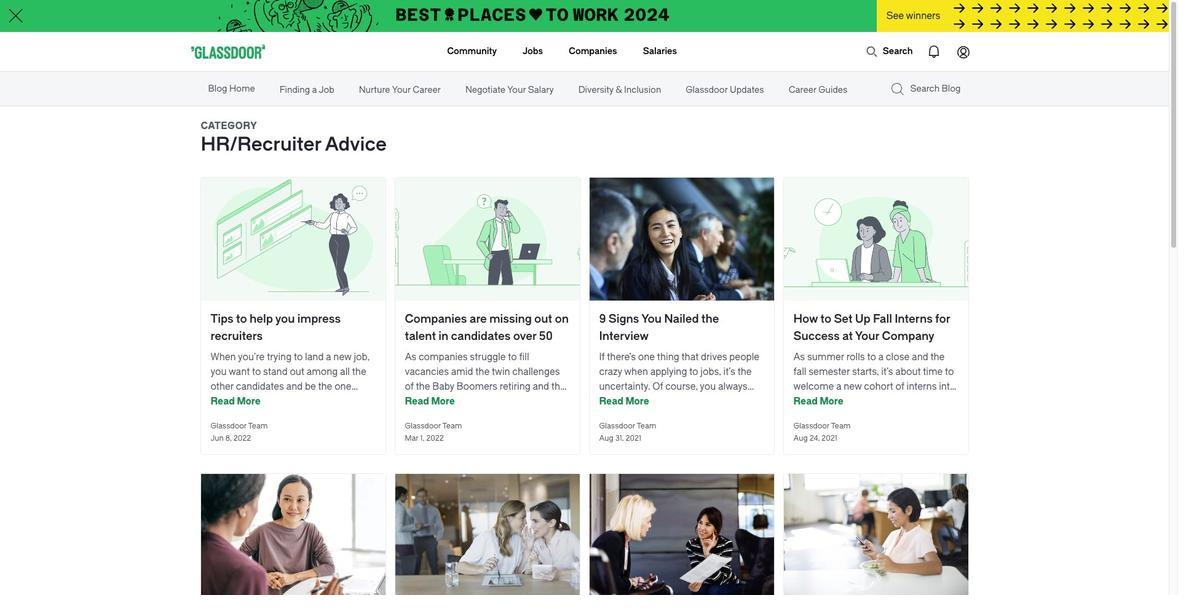 Task type: describe. For each thing, give the bounding box(es) containing it.
be
[[305, 381, 316, 393]]

recruiters inside tips to help you impress recruiters
[[211, 330, 263, 343]]

more for how to set up fall interns for success at your company
[[820, 396, 844, 407]]

companies
[[419, 352, 468, 363]]

to inside the how to set up fall interns for success at your company
[[821, 313, 832, 326]]

want inside if there's one thing that drives people crazy when applying to jobs, it's the uncertainty. of course, you always want to get a job...
[[600, 396, 621, 407]]

9 signs you nailed the interview
[[600, 313, 720, 343]]

more for companies are missing out on talent in candidates over 50
[[431, 396, 455, 407]]

fall
[[794, 367, 807, 378]]

a inside when you're trying to land a new job, you want to stand out among all the other candidates and be the one recruiters call....
[[326, 352, 331, 363]]

a up workplace... at bottom
[[837, 381, 842, 393]]

diversity
[[579, 85, 614, 95]]

guides
[[819, 85, 848, 95]]

semester
[[809, 367, 851, 378]]

get
[[634, 396, 648, 407]]

the inside "9 signs you nailed the interview"
[[702, 313, 720, 326]]

finding a job
[[280, 85, 335, 95]]

amid
[[451, 367, 473, 378]]

into
[[940, 381, 956, 393]]

aug for 9 signs you nailed the interview
[[600, 434, 614, 443]]

tips to help you impress recruiters
[[211, 313, 341, 343]]

missing
[[490, 313, 532, 326]]

there's
[[607, 352, 636, 363]]

struggle
[[470, 352, 506, 363]]

8,
[[226, 434, 232, 443]]

always
[[719, 381, 748, 393]]

negotiate your salary
[[466, 85, 554, 95]]

glassdoor team aug 31, 2021
[[600, 422, 657, 443]]

your inside the how to set up fall interns for success at your company
[[856, 330, 880, 343]]

glassdoor for companies are missing out on talent in candidates over 50
[[405, 422, 441, 431]]

community
[[447, 46, 497, 57]]

tips
[[211, 313, 234, 326]]

glassdoor team mar 1, 2022
[[405, 422, 462, 443]]

thing
[[658, 352, 680, 363]]

fill
[[520, 352, 530, 363]]

and inside as summer rolls to a close and the fall semester starts, it's about time to welcome a new cohort of interns into your workplace...
[[913, 352, 929, 363]]

team for interview
[[637, 422, 657, 431]]

finding
[[280, 85, 310, 95]]

nurture
[[359, 85, 390, 95]]

to left the get
[[623, 396, 632, 407]]

24,
[[810, 434, 820, 443]]

how
[[794, 313, 818, 326]]

drives
[[701, 352, 728, 363]]

2021 for 9 signs you nailed the interview
[[626, 434, 642, 443]]

workplace...
[[815, 396, 868, 407]]

one inside if there's one thing that drives people crazy when applying to jobs, it's the uncertainty. of course, you always want to get a job...
[[639, 352, 655, 363]]

talent inside as companies struggle to fill vacancies amid the twin challenges of the baby boomers retiring and the great resignation, many are overlooking talent in...
[[459, 411, 484, 422]]

when
[[211, 352, 236, 363]]

9
[[600, 313, 606, 326]]

fall
[[874, 313, 893, 326]]

twin
[[492, 367, 510, 378]]

to left the land
[[294, 352, 303, 363]]

blog home link
[[206, 73, 258, 105]]

rolls
[[847, 352, 866, 363]]

advice
[[325, 134, 387, 156]]

of inside as summer rolls to a close and the fall semester starts, it's about time to welcome a new cohort of interns into your workplace...
[[896, 381, 905, 393]]

2021 for how to set up fall interns for success at your company
[[822, 434, 838, 443]]

jobs,
[[701, 367, 722, 378]]

when
[[625, 367, 649, 378]]

home
[[229, 84, 255, 94]]

many
[[489, 396, 513, 407]]

a left close
[[879, 352, 884, 363]]

great
[[405, 396, 430, 407]]

welcome
[[794, 381, 835, 393]]

starts,
[[853, 367, 880, 378]]

and inside as companies struggle to fill vacancies amid the twin challenges of the baby boomers retiring and the great resignation, many are overlooking talent in...
[[533, 381, 550, 393]]

and inside when you're trying to land a new job, you want to stand out among all the other candidates and be the one recruiters call....
[[286, 381, 303, 393]]

you inside tips to help you impress recruiters
[[275, 313, 295, 326]]

out inside when you're trying to land a new job, you want to stand out among all the other candidates and be the one recruiters call....
[[290, 367, 305, 378]]

2022 for recruiters
[[234, 434, 251, 443]]

category
[[201, 121, 257, 132]]

job
[[319, 85, 335, 95]]

community link
[[447, 32, 497, 71]]

the down 'vacancies'
[[416, 381, 430, 393]]

companies link
[[569, 32, 618, 71]]

jobs link
[[523, 32, 543, 71]]

career guides
[[789, 85, 848, 95]]

in
[[439, 330, 449, 343]]

are inside the companies are missing out on talent in candidates over 50
[[470, 313, 487, 326]]

&
[[616, 85, 622, 95]]

mar
[[405, 434, 419, 443]]

out inside the companies are missing out on talent in candidates over 50
[[535, 313, 553, 326]]

companies for companies are missing out on talent in candidates over 50
[[405, 313, 467, 326]]

read more for tips to help you impress recruiters
[[211, 396, 261, 407]]

glassdoor left updates at the top right
[[686, 85, 728, 95]]

company
[[883, 330, 935, 343]]

glassdoor team jun 8, 2022
[[211, 422, 268, 443]]

it's inside as summer rolls to a close and the fall semester starts, it's about time to welcome a new cohort of interns into your workplace...
[[882, 367, 894, 378]]

uncertainty.
[[600, 381, 651, 393]]

a left job
[[312, 85, 317, 95]]

aug for how to set up fall interns for success at your company
[[794, 434, 808, 443]]

read for 9 signs you nailed the interview
[[600, 396, 624, 407]]

you inside when you're trying to land a new job, you want to stand out among all the other candidates and be the one recruiters call....
[[211, 367, 227, 378]]

it's inside if there's one thing that drives people crazy when applying to jobs, it's the uncertainty. of course, you always want to get a job...
[[724, 367, 736, 378]]

course,
[[666, 381, 698, 393]]

summer
[[808, 352, 845, 363]]

glassdoor team aug 24, 2021
[[794, 422, 851, 443]]

you inside if there's one thing that drives people crazy when applying to jobs, it's the uncertainty. of course, you always want to get a job...
[[700, 381, 716, 393]]

on
[[555, 313, 569, 326]]

your
[[794, 396, 813, 407]]

updates
[[730, 85, 765, 95]]

new inside when you're trying to land a new job, you want to stand out among all the other candidates and be the one recruiters call....
[[334, 352, 352, 363]]

set
[[835, 313, 853, 326]]

new inside as summer rolls to a close and the fall semester starts, it's about time to welcome a new cohort of interns into your workplace...
[[844, 381, 862, 393]]

as companies struggle to fill vacancies amid the twin challenges of the baby boomers retiring and the great resignation, many are overlooking talent in...
[[405, 352, 566, 422]]

hr/recruiter
[[201, 134, 322, 156]]

read for how to set up fall interns for success at your company
[[794, 396, 818, 407]]

close
[[887, 352, 910, 363]]

over
[[514, 330, 537, 343]]

at
[[843, 330, 854, 343]]

success
[[794, 330, 840, 343]]

glassdoor for how to set up fall interns for success at your company
[[794, 422, 830, 431]]

more for tips to help you impress recruiters
[[237, 396, 261, 407]]

trying
[[267, 352, 292, 363]]

help
[[250, 313, 273, 326]]



Task type: vqa. For each thing, say whether or not it's contained in the screenshot.


Task type: locate. For each thing, give the bounding box(es) containing it.
1 horizontal spatial career
[[789, 85, 817, 95]]

candidates up struggle
[[451, 330, 511, 343]]

2 recruiters from the top
[[211, 396, 253, 407]]

and left be
[[286, 381, 303, 393]]

0 horizontal spatial your
[[392, 85, 411, 95]]

candidates up call....
[[236, 381, 284, 393]]

want down you're
[[229, 367, 250, 378]]

salary
[[528, 85, 554, 95]]

when you're trying to land a new job, you want to stand out among all the other candidates and be the one recruiters call....
[[211, 352, 370, 407]]

team for talent
[[443, 422, 462, 431]]

1 horizontal spatial and
[[533, 381, 550, 393]]

to
[[236, 313, 247, 326], [821, 313, 832, 326], [294, 352, 303, 363], [508, 352, 517, 363], [868, 352, 877, 363], [252, 367, 261, 378], [690, 367, 699, 378], [946, 367, 955, 378], [623, 396, 632, 407]]

your left salary
[[508, 85, 526, 95]]

2022
[[234, 434, 251, 443], [426, 434, 444, 443]]

your for nurture
[[392, 85, 411, 95]]

0 vertical spatial companies
[[569, 46, 618, 57]]

to down the that
[[690, 367, 699, 378]]

the inside as summer rolls to a close and the fall semester starts, it's about time to welcome a new cohort of interns into your workplace...
[[931, 352, 945, 363]]

2 vertical spatial you
[[700, 381, 716, 393]]

1 vertical spatial out
[[290, 367, 305, 378]]

in...
[[486, 411, 501, 422]]

4 read more from the left
[[794, 396, 844, 407]]

1 career from the left
[[413, 85, 441, 95]]

want down uncertainty.
[[600, 396, 621, 407]]

1 as from the left
[[405, 352, 417, 363]]

team down resignation,
[[443, 422, 462, 431]]

see winners
[[887, 10, 941, 22]]

call....
[[255, 396, 280, 407]]

land
[[305, 352, 324, 363]]

that
[[682, 352, 699, 363]]

it's up cohort
[[882, 367, 894, 378]]

new
[[334, 352, 352, 363], [844, 381, 862, 393]]

2 aug from the left
[[794, 434, 808, 443]]

among
[[307, 367, 338, 378]]

aug inside glassdoor team aug 31, 2021
[[600, 434, 614, 443]]

more down uncertainty.
[[626, 396, 650, 407]]

glassdoor inside glassdoor team aug 24, 2021
[[794, 422, 830, 431]]

the right nailed
[[702, 313, 720, 326]]

companies for companies
[[569, 46, 618, 57]]

one up the when
[[639, 352, 655, 363]]

search down see on the top of the page
[[883, 46, 913, 57]]

1 vertical spatial are
[[515, 396, 529, 407]]

one inside when you're trying to land a new job, you want to stand out among all the other candidates and be the one recruiters call....
[[335, 381, 352, 393]]

1 horizontal spatial 2022
[[426, 434, 444, 443]]

1 horizontal spatial companies
[[569, 46, 618, 57]]

1 vertical spatial you
[[211, 367, 227, 378]]

1 horizontal spatial as
[[794, 352, 806, 363]]

3 more from the left
[[626, 396, 650, 407]]

2022 right 8,
[[234, 434, 251, 443]]

1 horizontal spatial aug
[[794, 434, 808, 443]]

out right stand
[[290, 367, 305, 378]]

3 team from the left
[[637, 422, 657, 431]]

you down jobs,
[[700, 381, 716, 393]]

0 vertical spatial search
[[883, 46, 913, 57]]

0 horizontal spatial blog
[[208, 84, 227, 94]]

the down the "people"
[[738, 367, 752, 378]]

are left missing
[[470, 313, 487, 326]]

2 2021 from the left
[[822, 434, 838, 443]]

lottie animation container image
[[920, 37, 949, 66], [949, 37, 979, 66], [949, 37, 979, 66], [866, 46, 878, 58], [866, 46, 878, 58]]

1 2022 from the left
[[234, 434, 251, 443]]

talent
[[405, 330, 436, 343], [459, 411, 484, 422]]

aug left 31,
[[600, 434, 614, 443]]

you up other on the bottom of page
[[211, 367, 227, 378]]

the up time
[[931, 352, 945, 363]]

2021
[[626, 434, 642, 443], [822, 434, 838, 443]]

your down up
[[856, 330, 880, 343]]

read more down uncertainty.
[[600, 396, 650, 407]]

2 read more from the left
[[405, 396, 455, 407]]

0 horizontal spatial aug
[[600, 434, 614, 443]]

companies inside the companies are missing out on talent in candidates over 50
[[405, 313, 467, 326]]

team down workplace... at bottom
[[832, 422, 851, 431]]

2022 inside glassdoor team mar 1, 2022
[[426, 434, 444, 443]]

read more for 9 signs you nailed the interview
[[600, 396, 650, 407]]

1 horizontal spatial blog
[[942, 84, 961, 94]]

search for search blog
[[911, 84, 940, 94]]

about
[[896, 367, 921, 378]]

0 horizontal spatial want
[[229, 367, 250, 378]]

read down other on the bottom of page
[[211, 396, 235, 407]]

to left fill
[[508, 352, 517, 363]]

jun
[[211, 434, 224, 443]]

out up 50
[[535, 313, 553, 326]]

the
[[702, 313, 720, 326], [931, 352, 945, 363], [352, 367, 367, 378], [476, 367, 490, 378], [738, 367, 752, 378], [318, 381, 333, 393], [416, 381, 430, 393], [552, 381, 566, 393]]

0 horizontal spatial it's
[[724, 367, 736, 378]]

0 horizontal spatial one
[[335, 381, 352, 393]]

2022 inside the glassdoor team jun 8, 2022
[[234, 434, 251, 443]]

blog home
[[208, 84, 255, 94]]

1 it's from the left
[[724, 367, 736, 378]]

recruiters down other on the bottom of page
[[211, 396, 253, 407]]

1 blog from the left
[[208, 84, 227, 94]]

more up the glassdoor team jun 8, 2022
[[237, 396, 261, 407]]

0 vertical spatial want
[[229, 367, 250, 378]]

2 blog from the left
[[942, 84, 961, 94]]

to down you're
[[252, 367, 261, 378]]

your right "nurture"
[[392, 85, 411, 95]]

0 horizontal spatial 2021
[[626, 434, 642, 443]]

aug inside glassdoor team aug 24, 2021
[[794, 434, 808, 443]]

cohort
[[865, 381, 894, 393]]

people
[[730, 352, 760, 363]]

2022 right 1,
[[426, 434, 444, 443]]

2021 right 31,
[[626, 434, 642, 443]]

1 aug from the left
[[600, 434, 614, 443]]

0 horizontal spatial career
[[413, 85, 441, 95]]

a
[[312, 85, 317, 95], [326, 352, 331, 363], [879, 352, 884, 363], [837, 381, 842, 393], [651, 396, 656, 407]]

1 vertical spatial candidates
[[236, 381, 284, 393]]

applying
[[651, 367, 688, 378]]

3 read more from the left
[[600, 396, 650, 407]]

want inside when you're trying to land a new job, you want to stand out among all the other candidates and be the one recruiters call....
[[229, 367, 250, 378]]

2021 inside glassdoor team aug 24, 2021
[[822, 434, 838, 443]]

to up into
[[946, 367, 955, 378]]

to right tips
[[236, 313, 247, 326]]

winners
[[907, 10, 941, 22]]

of
[[405, 381, 414, 393], [896, 381, 905, 393]]

boomers
[[457, 381, 498, 393]]

as for companies are missing out on talent in candidates over 50
[[405, 352, 417, 363]]

2 read from the left
[[405, 396, 429, 407]]

0 vertical spatial talent
[[405, 330, 436, 343]]

1 horizontal spatial 2021
[[822, 434, 838, 443]]

job,
[[354, 352, 370, 363]]

blog
[[208, 84, 227, 94], [942, 84, 961, 94]]

1 vertical spatial talent
[[459, 411, 484, 422]]

50
[[540, 330, 553, 343]]

overlooking
[[405, 411, 457, 422]]

crazy
[[600, 367, 623, 378]]

0 vertical spatial candidates
[[451, 330, 511, 343]]

2 career from the left
[[789, 85, 817, 95]]

0 horizontal spatial companies
[[405, 313, 467, 326]]

you
[[642, 313, 662, 326]]

interns
[[907, 381, 937, 393]]

read for tips to help you impress recruiters
[[211, 396, 235, 407]]

and up about
[[913, 352, 929, 363]]

companies up diversity at the top of page
[[569, 46, 618, 57]]

search button
[[860, 39, 920, 64]]

2 horizontal spatial you
[[700, 381, 716, 393]]

1 horizontal spatial you
[[275, 313, 295, 326]]

1 vertical spatial one
[[335, 381, 352, 393]]

as up fall
[[794, 352, 806, 363]]

more for 9 signs you nailed the interview
[[626, 396, 650, 407]]

a right the get
[[651, 396, 656, 407]]

0 vertical spatial you
[[275, 313, 295, 326]]

as up 'vacancies'
[[405, 352, 417, 363]]

it's up always
[[724, 367, 736, 378]]

the inside if there's one thing that drives people crazy when applying to jobs, it's the uncertainty. of course, you always want to get a job...
[[738, 367, 752, 378]]

1 horizontal spatial it's
[[882, 367, 894, 378]]

0 horizontal spatial of
[[405, 381, 414, 393]]

team inside glassdoor team mar 1, 2022
[[443, 422, 462, 431]]

read more down welcome
[[794, 396, 844, 407]]

a right the land
[[326, 352, 331, 363]]

you right help
[[275, 313, 295, 326]]

1 vertical spatial want
[[600, 396, 621, 407]]

1 horizontal spatial new
[[844, 381, 862, 393]]

as inside as companies struggle to fill vacancies amid the twin challenges of the baby boomers retiring and the great resignation, many are overlooking talent in...
[[405, 352, 417, 363]]

lottie animation container image
[[398, 32, 448, 70], [398, 32, 448, 70], [920, 37, 949, 66]]

search inside button
[[883, 46, 913, 57]]

0 horizontal spatial 2022
[[234, 434, 251, 443]]

career right "nurture"
[[413, 85, 441, 95]]

1 horizontal spatial candidates
[[451, 330, 511, 343]]

to inside tips to help you impress recruiters
[[236, 313, 247, 326]]

glassdoor inside glassdoor team mar 1, 2022
[[405, 422, 441, 431]]

1 team from the left
[[248, 422, 268, 431]]

jobs
[[523, 46, 543, 57]]

team inside the glassdoor team jun 8, 2022
[[248, 422, 268, 431]]

stand
[[263, 367, 288, 378]]

0 vertical spatial recruiters
[[211, 330, 263, 343]]

0 horizontal spatial candidates
[[236, 381, 284, 393]]

recruiters
[[211, 330, 263, 343], [211, 396, 253, 407]]

1 recruiters from the top
[[211, 330, 263, 343]]

as inside as summer rolls to a close and the fall semester starts, it's about time to welcome a new cohort of interns into your workplace...
[[794, 352, 806, 363]]

your for negotiate
[[508, 85, 526, 95]]

team down the get
[[637, 422, 657, 431]]

more down baby
[[431, 396, 455, 407]]

2021 right '24,'
[[822, 434, 838, 443]]

1 more from the left
[[237, 396, 261, 407]]

if
[[600, 352, 605, 363]]

one down all
[[335, 381, 352, 393]]

glassdoor inside the glassdoor team jun 8, 2022
[[211, 422, 247, 431]]

glassdoor updates
[[686, 85, 765, 95]]

you
[[275, 313, 295, 326], [211, 367, 227, 378], [700, 381, 716, 393]]

career
[[413, 85, 441, 95], [789, 85, 817, 95]]

out
[[535, 313, 553, 326], [290, 367, 305, 378]]

career left guides
[[789, 85, 817, 95]]

glassdoor up 31,
[[600, 422, 636, 431]]

0 vertical spatial are
[[470, 313, 487, 326]]

0 horizontal spatial new
[[334, 352, 352, 363]]

0 vertical spatial new
[[334, 352, 352, 363]]

aug left '24,'
[[794, 434, 808, 443]]

2 horizontal spatial and
[[913, 352, 929, 363]]

read down welcome
[[794, 396, 818, 407]]

resignation,
[[432, 396, 487, 407]]

0 horizontal spatial and
[[286, 381, 303, 393]]

new up workplace... at bottom
[[844, 381, 862, 393]]

2 as from the left
[[794, 352, 806, 363]]

0 vertical spatial one
[[639, 352, 655, 363]]

baby
[[433, 381, 455, 393]]

2 of from the left
[[896, 381, 905, 393]]

candidates
[[451, 330, 511, 343], [236, 381, 284, 393]]

team inside glassdoor team aug 24, 2021
[[832, 422, 851, 431]]

impress
[[298, 313, 341, 326]]

1 read more from the left
[[211, 396, 261, 407]]

read more down other on the bottom of page
[[211, 396, 261, 407]]

job...
[[658, 396, 679, 407]]

of inside as companies struggle to fill vacancies amid the twin challenges of the baby boomers retiring and the great resignation, many are overlooking talent in...
[[405, 381, 414, 393]]

candidates inside when you're trying to land a new job, you want to stand out among all the other candidates and be the one recruiters call....
[[236, 381, 284, 393]]

a inside if there's one thing that drives people crazy when applying to jobs, it's the uncertainty. of course, you always want to get a job...
[[651, 396, 656, 407]]

of
[[653, 381, 664, 393]]

glassdoor inside glassdoor team aug 31, 2021
[[600, 422, 636, 431]]

1 vertical spatial new
[[844, 381, 862, 393]]

read more up 'overlooking' at bottom
[[405, 396, 455, 407]]

team down call....
[[248, 422, 268, 431]]

talent left in
[[405, 330, 436, 343]]

2 horizontal spatial your
[[856, 330, 880, 343]]

1 horizontal spatial want
[[600, 396, 621, 407]]

talent down resignation,
[[459, 411, 484, 422]]

the down struggle
[[476, 367, 490, 378]]

1 horizontal spatial talent
[[459, 411, 484, 422]]

are down retiring
[[515, 396, 529, 407]]

1 horizontal spatial one
[[639, 352, 655, 363]]

1 vertical spatial companies
[[405, 313, 467, 326]]

1 horizontal spatial your
[[508, 85, 526, 95]]

search down the search button
[[911, 84, 940, 94]]

0 horizontal spatial you
[[211, 367, 227, 378]]

and down challenges
[[533, 381, 550, 393]]

salaries link
[[643, 32, 677, 71]]

1 vertical spatial search
[[911, 84, 940, 94]]

for
[[936, 313, 951, 326]]

0 horizontal spatial out
[[290, 367, 305, 378]]

read up 'overlooking' at bottom
[[405, 396, 429, 407]]

team inside glassdoor team aug 31, 2021
[[637, 422, 657, 431]]

read for companies are missing out on talent in candidates over 50
[[405, 396, 429, 407]]

recruiters inside when you're trying to land a new job, you want to stand out among all the other candidates and be the one recruiters call....
[[211, 396, 253, 407]]

1 of from the left
[[405, 381, 414, 393]]

candidates inside the companies are missing out on talent in candidates over 50
[[451, 330, 511, 343]]

glassdoor
[[686, 85, 728, 95], [211, 422, 247, 431], [405, 422, 441, 431], [600, 422, 636, 431], [794, 422, 830, 431]]

the right all
[[352, 367, 367, 378]]

0 vertical spatial out
[[535, 313, 553, 326]]

team for recruiters
[[248, 422, 268, 431]]

new up all
[[334, 352, 352, 363]]

31,
[[616, 434, 624, 443]]

companies up in
[[405, 313, 467, 326]]

3 read from the left
[[600, 396, 624, 407]]

2 more from the left
[[431, 396, 455, 407]]

signs
[[609, 313, 640, 326]]

vacancies
[[405, 367, 449, 378]]

of up great
[[405, 381, 414, 393]]

1,
[[421, 434, 425, 443]]

nurture your career
[[359, 85, 441, 95]]

1 read from the left
[[211, 396, 235, 407]]

0 horizontal spatial talent
[[405, 330, 436, 343]]

team
[[248, 422, 268, 431], [443, 422, 462, 431], [637, 422, 657, 431], [832, 422, 851, 431]]

nailed
[[665, 313, 699, 326]]

talent inside the companies are missing out on talent in candidates over 50
[[405, 330, 436, 343]]

glassdoor up 1,
[[405, 422, 441, 431]]

read more for companies are missing out on talent in candidates over 50
[[405, 396, 455, 407]]

as for how to set up fall interns for success at your company
[[794, 352, 806, 363]]

to inside as companies struggle to fill vacancies amid the twin challenges of the baby boomers retiring and the great resignation, many are overlooking talent in...
[[508, 352, 517, 363]]

4 more from the left
[[820, 396, 844, 407]]

1 vertical spatial recruiters
[[211, 396, 253, 407]]

1 horizontal spatial of
[[896, 381, 905, 393]]

as
[[405, 352, 417, 363], [794, 352, 806, 363]]

to left set
[[821, 313, 832, 326]]

2022 for talent
[[426, 434, 444, 443]]

2 it's from the left
[[882, 367, 894, 378]]

1 horizontal spatial out
[[535, 313, 553, 326]]

search for search
[[883, 46, 913, 57]]

0 horizontal spatial as
[[405, 352, 417, 363]]

the right be
[[318, 381, 333, 393]]

up
[[856, 313, 871, 326]]

2021 inside glassdoor team aug 31, 2021
[[626, 434, 642, 443]]

2 team from the left
[[443, 422, 462, 431]]

recruiters down tips
[[211, 330, 263, 343]]

challenges
[[513, 367, 560, 378]]

companies
[[569, 46, 618, 57], [405, 313, 467, 326]]

2 2022 from the left
[[426, 434, 444, 443]]

glassdoor up 8,
[[211, 422, 247, 431]]

retiring
[[500, 381, 531, 393]]

to right rolls
[[868, 352, 877, 363]]

companies are missing out on talent in candidates over 50
[[405, 313, 569, 343]]

read more
[[211, 396, 261, 407], [405, 396, 455, 407], [600, 396, 650, 407], [794, 396, 844, 407]]

1 horizontal spatial are
[[515, 396, 529, 407]]

of down about
[[896, 381, 905, 393]]

glassdoor for 9 signs you nailed the interview
[[600, 422, 636, 431]]

team for interns
[[832, 422, 851, 431]]

diversity & inclusion
[[579, 85, 662, 95]]

4 read from the left
[[794, 396, 818, 407]]

read more for how to set up fall interns for success at your company
[[794, 396, 844, 407]]

are inside as companies struggle to fill vacancies amid the twin challenges of the baby boomers retiring and the great resignation, many are overlooking talent in...
[[515, 396, 529, 407]]

glassdoor for tips to help you impress recruiters
[[211, 422, 247, 431]]

read down uncertainty.
[[600, 396, 624, 407]]

one
[[639, 352, 655, 363], [335, 381, 352, 393]]

the down challenges
[[552, 381, 566, 393]]

more down welcome
[[820, 396, 844, 407]]

4 team from the left
[[832, 422, 851, 431]]

negotiate
[[466, 85, 506, 95]]

glassdoor up '24,'
[[794, 422, 830, 431]]

as summer rolls to a close and the fall semester starts, it's about time to welcome a new cohort of interns into your workplace...
[[794, 352, 956, 407]]

1 2021 from the left
[[626, 434, 642, 443]]

0 horizontal spatial are
[[470, 313, 487, 326]]



